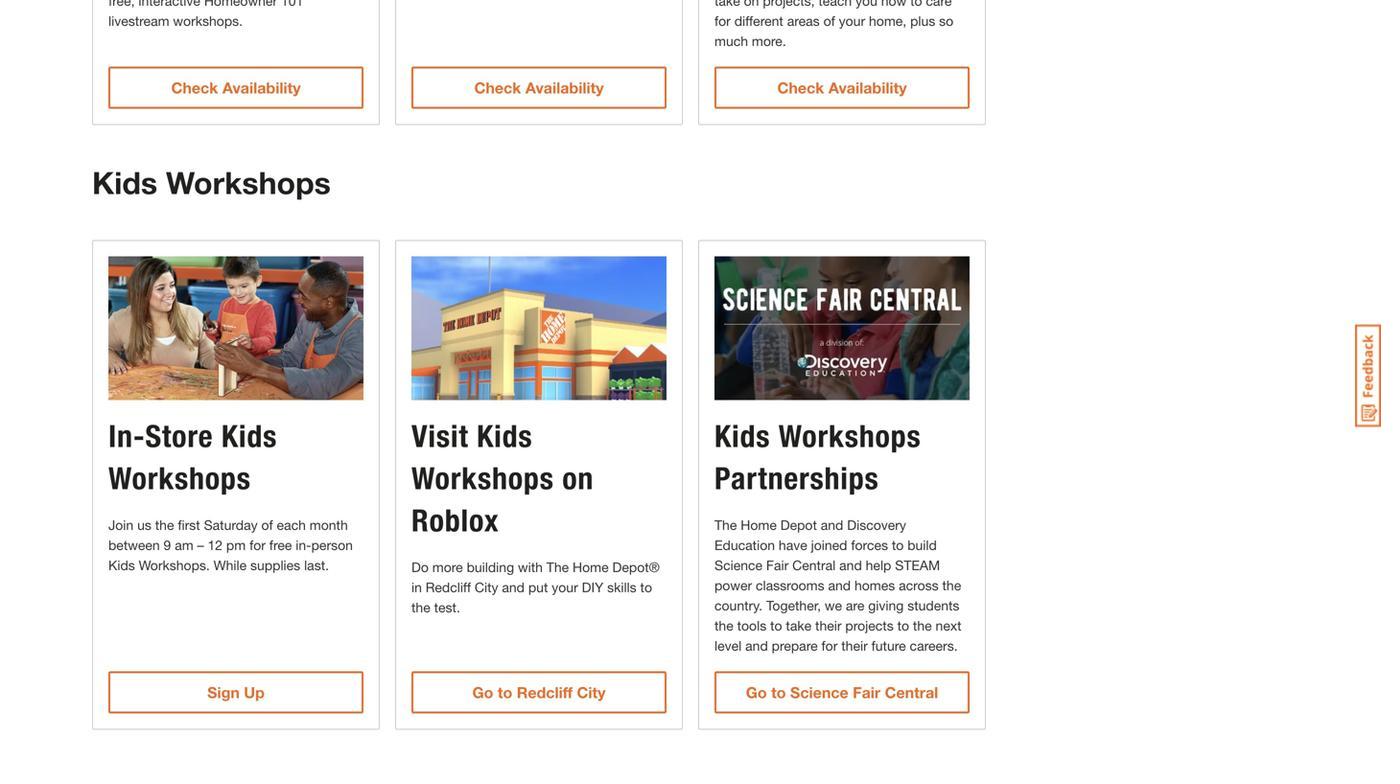 Task type: locate. For each thing, give the bounding box(es) containing it.
partnerships
[[715, 460, 879, 497]]

homes
[[855, 578, 895, 594]]

3 check from the left
[[778, 79, 824, 97]]

check availability button
[[108, 67, 364, 109], [412, 67, 667, 109], [715, 67, 970, 109]]

availability
[[222, 79, 301, 97], [526, 79, 604, 97], [829, 79, 907, 97]]

12
[[208, 538, 223, 553]]

central
[[793, 558, 836, 573], [885, 684, 939, 702]]

2 horizontal spatial check availability button
[[715, 67, 970, 109]]

1 horizontal spatial availability
[[526, 79, 604, 97]]

1 horizontal spatial central
[[885, 684, 939, 702]]

the home depot and discovery education have joined forces to build science fair central and help steam power classrooms and homes across the country. together, we are giving students the tools to take their projects to the next level and prepare for their future careers.
[[715, 517, 962, 654]]

check availability
[[171, 79, 301, 97], [474, 79, 604, 97], [778, 79, 907, 97]]

workshops.
[[139, 558, 210, 573]]

fair up classrooms
[[766, 558, 789, 573]]

1 vertical spatial for
[[822, 638, 838, 654]]

workshops
[[166, 165, 331, 201], [779, 418, 922, 455], [108, 460, 251, 497], [412, 460, 554, 497]]

1 vertical spatial home
[[573, 560, 609, 575]]

for right prepare
[[822, 638, 838, 654]]

1 horizontal spatial redcliff
[[517, 684, 573, 702]]

in-store kids workshops
[[108, 418, 277, 497]]

1 go from the left
[[473, 684, 494, 702]]

0 horizontal spatial home
[[573, 560, 609, 575]]

feedback link image
[[1356, 324, 1382, 428]]

first
[[178, 517, 200, 533]]

0 horizontal spatial central
[[793, 558, 836, 573]]

0 horizontal spatial city
[[475, 580, 498, 596]]

science
[[715, 558, 763, 573], [790, 684, 849, 702]]

0 vertical spatial the
[[715, 517, 737, 533]]

fair down future
[[853, 684, 881, 702]]

their down 'projects' at the right bottom
[[842, 638, 868, 654]]

3 check availability from the left
[[778, 79, 907, 97]]

availability for 2nd check availability button from right
[[526, 79, 604, 97]]

0 vertical spatial fair
[[766, 558, 789, 573]]

the right us
[[155, 517, 174, 533]]

city inside button
[[577, 684, 606, 702]]

0 horizontal spatial fair
[[766, 558, 789, 573]]

steam
[[895, 558, 940, 573]]

1 horizontal spatial home
[[741, 517, 777, 533]]

redcliff
[[426, 580, 471, 596], [517, 684, 573, 702]]

go inside 'go to science fair central' button
[[746, 684, 767, 702]]

skills
[[607, 580, 637, 596]]

for inside the home depot and discovery education have joined forces to build science fair central and help steam power classrooms and homes across the country. together, we are giving students the tools to take their projects to the next level and prepare for their future careers.
[[822, 638, 838, 654]]

fair
[[766, 558, 789, 573], [853, 684, 881, 702]]

1 vertical spatial redcliff
[[517, 684, 573, 702]]

go to redcliff city
[[473, 684, 606, 702]]

future
[[872, 638, 906, 654]]

the inside 'join us the first saturday of each month between 9 am – 12 pm for free in-person kids workshops. while supplies last.'
[[155, 517, 174, 533]]

1 horizontal spatial science
[[790, 684, 849, 702]]

check for 2nd check availability button from right
[[474, 79, 521, 97]]

0 horizontal spatial check availability button
[[108, 67, 364, 109]]

forces
[[851, 538, 888, 553]]

take
[[786, 618, 812, 634]]

the up education
[[715, 517, 737, 533]]

the
[[155, 517, 174, 533], [943, 578, 962, 594], [412, 600, 431, 616], [715, 618, 734, 634], [913, 618, 932, 634]]

free
[[269, 538, 292, 553]]

0 horizontal spatial availability
[[222, 79, 301, 97]]

classrooms
[[756, 578, 825, 594]]

go
[[473, 684, 494, 702], [746, 684, 767, 702]]

1 horizontal spatial for
[[822, 638, 838, 654]]

2 horizontal spatial availability
[[829, 79, 907, 97]]

check availability for first check availability button from the left
[[171, 79, 301, 97]]

2 check availability from the left
[[474, 79, 604, 97]]

city
[[475, 580, 498, 596], [577, 684, 606, 702]]

0 horizontal spatial redcliff
[[426, 580, 471, 596]]

0 vertical spatial redcliff
[[426, 580, 471, 596]]

0 horizontal spatial go
[[473, 684, 494, 702]]

1 check availability from the left
[[171, 79, 301, 97]]

1 horizontal spatial check availability button
[[412, 67, 667, 109]]

go inside go to redcliff city button
[[473, 684, 494, 702]]

2 horizontal spatial check
[[778, 79, 824, 97]]

home up diy
[[573, 560, 609, 575]]

next
[[936, 618, 962, 634]]

central down joined
[[793, 558, 836, 573]]

2 check from the left
[[474, 79, 521, 97]]

0 vertical spatial science
[[715, 558, 763, 573]]

2 availability from the left
[[526, 79, 604, 97]]

tools
[[737, 618, 767, 634]]

science inside the home depot and discovery education have joined forces to build science fair central and help steam power classrooms and homes across the country. together, we are giving students the tools to take their projects to the next level and prepare for their future careers.
[[715, 558, 763, 573]]

for
[[250, 538, 266, 553], [822, 638, 838, 654]]

science inside button
[[790, 684, 849, 702]]

3 check availability button from the left
[[715, 67, 970, 109]]

person
[[311, 538, 353, 553]]

3 availability from the left
[[829, 79, 907, 97]]

central down careers. at bottom
[[885, 684, 939, 702]]

science down prepare
[[790, 684, 849, 702]]

discovery
[[847, 517, 907, 533]]

workshops inside visit kids workshops on roblox
[[412, 460, 554, 497]]

the down "students"
[[913, 618, 932, 634]]

power
[[715, 578, 752, 594]]

1 horizontal spatial the
[[715, 517, 737, 533]]

and up we
[[828, 578, 851, 594]]

their
[[816, 618, 842, 634], [842, 638, 868, 654]]

1 horizontal spatial city
[[577, 684, 606, 702]]

and left "put"
[[502, 580, 525, 596]]

1 vertical spatial city
[[577, 684, 606, 702]]

0 vertical spatial city
[[475, 580, 498, 596]]

2 check availability button from the left
[[412, 67, 667, 109]]

the
[[715, 517, 737, 533], [547, 560, 569, 575]]

1 availability from the left
[[222, 79, 301, 97]]

kids inside 'join us the first saturday of each month between 9 am – 12 pm for free in-person kids workshops. while supplies last.'
[[108, 558, 135, 573]]

check
[[171, 79, 218, 97], [474, 79, 521, 97], [778, 79, 824, 97]]

building
[[467, 560, 514, 575]]

1 check from the left
[[171, 79, 218, 97]]

month
[[310, 517, 348, 533]]

visit kids workshops on roblox
[[412, 418, 594, 539]]

go to science fair central button
[[715, 672, 970, 714]]

to
[[892, 538, 904, 553], [640, 580, 652, 596], [770, 618, 782, 634], [898, 618, 910, 634], [498, 684, 513, 702], [771, 684, 786, 702]]

0 vertical spatial for
[[250, 538, 266, 553]]

kids
[[92, 165, 157, 201], [222, 418, 277, 455], [477, 418, 533, 455], [715, 418, 771, 455], [108, 558, 135, 573]]

together,
[[767, 598, 821, 614]]

careers.
[[910, 638, 958, 654]]

1 vertical spatial the
[[547, 560, 569, 575]]

home inside 'do more building with the home depot® in redcliff city and put your diy skills to the test.'
[[573, 560, 609, 575]]

0 vertical spatial home
[[741, 517, 777, 533]]

the inside 'do more building with the home depot® in redcliff city and put your diy skills to the test.'
[[547, 560, 569, 575]]

1 vertical spatial central
[[885, 684, 939, 702]]

1 vertical spatial fair
[[853, 684, 881, 702]]

for right pm
[[250, 538, 266, 553]]

the up "students"
[[943, 578, 962, 594]]

science up power
[[715, 558, 763, 573]]

level
[[715, 638, 742, 654]]

2 go from the left
[[746, 684, 767, 702]]

1 vertical spatial science
[[790, 684, 849, 702]]

0 horizontal spatial check
[[171, 79, 218, 97]]

availability for first check availability button from the left
[[222, 79, 301, 97]]

central inside the home depot and discovery education have joined forces to build science fair central and help steam power classrooms and homes across the country. together, we are giving students the tools to take their projects to the next level and prepare for their future careers.
[[793, 558, 836, 573]]

1 horizontal spatial go
[[746, 684, 767, 702]]

0 horizontal spatial check availability
[[171, 79, 301, 97]]

0 horizontal spatial for
[[250, 538, 266, 553]]

the inside 'do more building with the home depot® in redcliff city and put your diy skills to the test.'
[[412, 600, 431, 616]]

last.
[[304, 558, 329, 573]]

0 horizontal spatial science
[[715, 558, 763, 573]]

their down we
[[816, 618, 842, 634]]

1 horizontal spatial check availability
[[474, 79, 604, 97]]

depot®
[[613, 560, 660, 575]]

the up your on the left of page
[[547, 560, 569, 575]]

home up education
[[741, 517, 777, 533]]

the down in
[[412, 600, 431, 616]]

1 horizontal spatial check
[[474, 79, 521, 97]]

have
[[779, 538, 808, 553]]

and down tools
[[746, 638, 768, 654]]

do
[[412, 560, 429, 575]]

2 horizontal spatial check availability
[[778, 79, 907, 97]]

1 horizontal spatial fair
[[853, 684, 881, 702]]

sign
[[207, 684, 240, 702]]

the inside the home depot and discovery education have joined forces to build science fair central and help steam power classrooms and homes across the country. together, we are giving students the tools to take their projects to the next level and prepare for their future careers.
[[715, 517, 737, 533]]

and
[[821, 517, 844, 533], [840, 558, 862, 573], [828, 578, 851, 594], [502, 580, 525, 596], [746, 638, 768, 654]]

home
[[741, 517, 777, 533], [573, 560, 609, 575]]

are
[[846, 598, 865, 614]]

go to science fair central
[[746, 684, 939, 702]]

0 vertical spatial central
[[793, 558, 836, 573]]

pm
[[226, 538, 246, 553]]

0 horizontal spatial the
[[547, 560, 569, 575]]



Task type: vqa. For each thing, say whether or not it's contained in the screenshot.


Task type: describe. For each thing, give the bounding box(es) containing it.
put
[[529, 580, 548, 596]]

kids inside kids workshops partnerships
[[715, 418, 771, 455]]

in
[[412, 580, 422, 596]]

in-
[[296, 538, 311, 553]]

kids inside visit kids workshops on roblox
[[477, 418, 533, 455]]

between
[[108, 538, 160, 553]]

go to redcliff city button
[[412, 672, 667, 714]]

fair inside the home depot and discovery education have joined forces to build science fair central and help steam power classrooms and homes across the country. together, we are giving students the tools to take their projects to the next level and prepare for their future careers.
[[766, 558, 789, 573]]

1 vertical spatial their
[[842, 638, 868, 654]]

joined
[[811, 538, 848, 553]]

0 vertical spatial their
[[816, 618, 842, 634]]

check for third check availability button
[[778, 79, 824, 97]]

in-
[[108, 418, 145, 455]]

roblox
[[412, 502, 499, 539]]

diy
[[582, 580, 604, 596]]

each
[[277, 517, 306, 533]]

join
[[108, 517, 134, 533]]

saturday
[[204, 517, 258, 533]]

country.
[[715, 598, 763, 614]]

check availability for 2nd check availability button from right
[[474, 79, 604, 97]]

and inside 'do more building with the home depot® in redcliff city and put your diy skills to the test.'
[[502, 580, 525, 596]]

do more building with the home depot® in redcliff city and put your diy skills to the test.
[[412, 560, 660, 616]]

us
[[137, 517, 151, 533]]

your
[[552, 580, 578, 596]]

check for first check availability button from the left
[[171, 79, 218, 97]]

9
[[164, 538, 171, 553]]

visit
[[412, 418, 469, 455]]

giving
[[869, 598, 904, 614]]

store
[[145, 418, 213, 455]]

projects
[[846, 618, 894, 634]]

on
[[562, 460, 594, 497]]

city inside 'do more building with the home depot® in redcliff city and put your diy skills to the test.'
[[475, 580, 498, 596]]

help
[[866, 558, 892, 573]]

we
[[825, 598, 842, 614]]

up
[[244, 684, 265, 702]]

workshops inside in-store kids workshops
[[108, 460, 251, 497]]

redcliff inside 'do more building with the home depot® in redcliff city and put your diy skills to the test.'
[[426, 580, 471, 596]]

home inside the home depot and discovery education have joined forces to build science fair central and help steam power classrooms and homes across the country. together, we are giving students the tools to take their projects to the next level and prepare for their future careers.
[[741, 517, 777, 533]]

to inside 'do more building with the home depot® in redcliff city and put your diy skills to the test.'
[[640, 580, 652, 596]]

am
[[175, 538, 194, 553]]

availability for third check availability button
[[829, 79, 907, 97]]

central inside button
[[885, 684, 939, 702]]

prepare
[[772, 638, 818, 654]]

depot
[[781, 517, 817, 533]]

education
[[715, 538, 775, 553]]

build
[[908, 538, 937, 553]]

–
[[197, 538, 204, 553]]

while
[[214, 558, 247, 573]]

for inside 'join us the first saturday of each month between 9 am – 12 pm for free in-person kids workshops. while supplies last.'
[[250, 538, 266, 553]]

go for visit kids workshops on roblox
[[473, 684, 494, 702]]

sign up button
[[108, 672, 364, 714]]

join us the first saturday of each month between 9 am – 12 pm for free in-person kids workshops. while supplies last.
[[108, 517, 353, 573]]

kids workshops
[[92, 165, 331, 201]]

1 check availability button from the left
[[108, 67, 364, 109]]

go for kids workshops partnerships
[[746, 684, 767, 702]]

and up joined
[[821, 517, 844, 533]]

test.
[[434, 600, 460, 616]]

more
[[432, 560, 463, 575]]

of
[[261, 517, 273, 533]]

sign up
[[207, 684, 265, 702]]

students
[[908, 598, 960, 614]]

across
[[899, 578, 939, 594]]

supplies
[[250, 558, 300, 573]]

check availability for third check availability button
[[778, 79, 907, 97]]

kids inside in-store kids workshops
[[222, 418, 277, 455]]

with
[[518, 560, 543, 575]]

kids workshops partnerships
[[715, 418, 922, 497]]

and down the forces
[[840, 558, 862, 573]]

redcliff inside button
[[517, 684, 573, 702]]

fair inside button
[[853, 684, 881, 702]]

workshops inside kids workshops partnerships
[[779, 418, 922, 455]]

science_fair_height250px.jpeg.webp image
[[715, 257, 970, 400]]

the up level
[[715, 618, 734, 634]]



